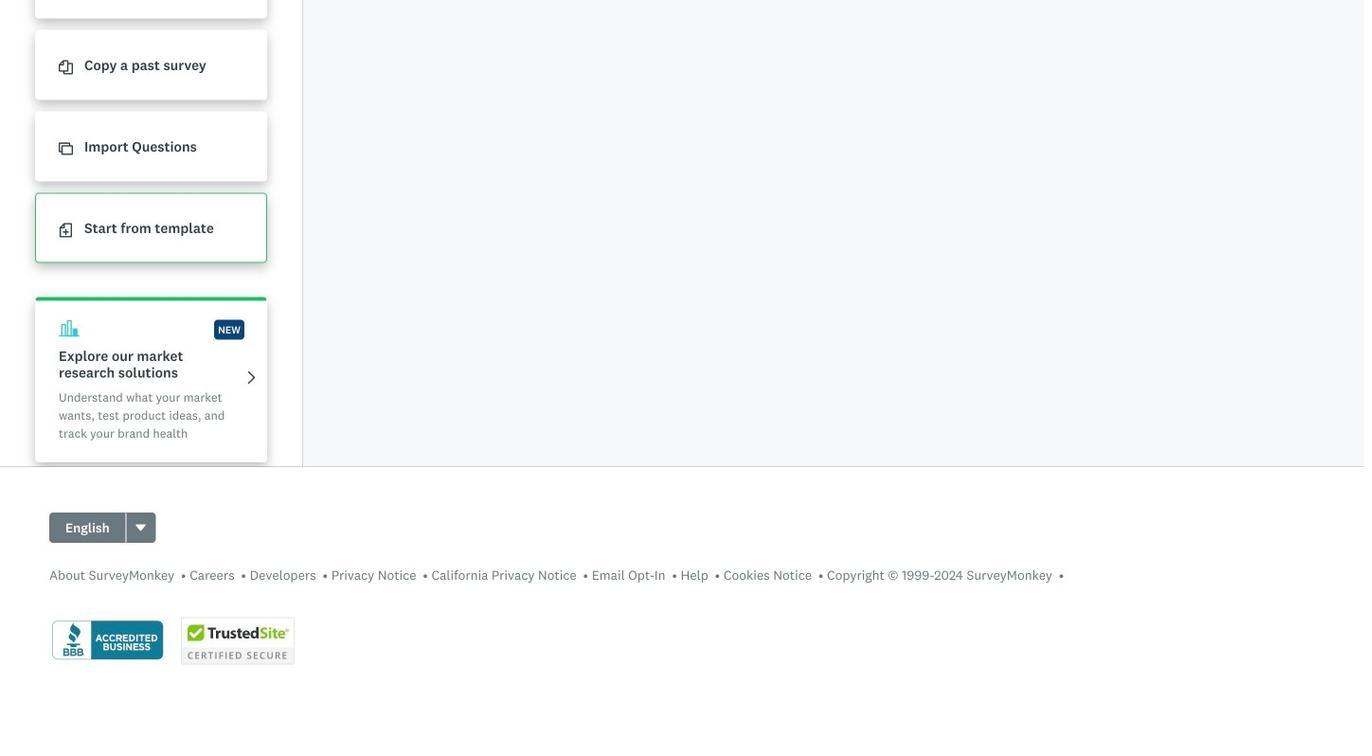 Task type: describe. For each thing, give the bounding box(es) containing it.
documentclone image
[[59, 60, 73, 75]]



Task type: vqa. For each thing, say whether or not it's contained in the screenshot.
THE 'CHEVRONRIGHT' image
yes



Task type: locate. For each thing, give the bounding box(es) containing it.
clone image
[[59, 142, 73, 156]]

language dropdown image
[[134, 521, 148, 535], [136, 525, 146, 531]]

group
[[49, 513, 156, 543]]

chevronright image
[[245, 371, 259, 385]]

trustedsite helps keep you safe from identity theft, credit card fraud, spyware, spam, viruses and online scams image
[[181, 617, 295, 665]]

documentplus image
[[59, 223, 73, 238]]

click to verify bbb accreditation and to see a bbb report. image
[[49, 619, 166, 663]]



